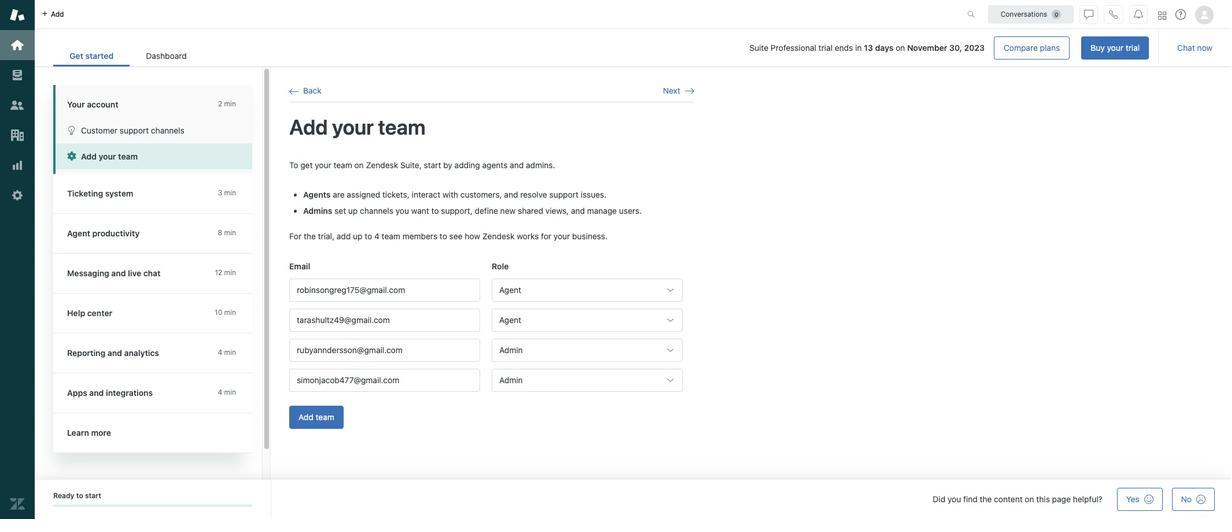 Task type: locate. For each thing, give the bounding box(es) containing it.
1 horizontal spatial add your team
[[289, 115, 426, 140]]

support
[[120, 126, 149, 135], [550, 190, 579, 200]]

support,
[[441, 206, 473, 216]]

4
[[374, 232, 380, 241], [218, 348, 222, 357], [218, 388, 222, 397]]

0 horizontal spatial zendesk
[[366, 160, 398, 170]]

0 vertical spatial channels
[[151, 126, 184, 135]]

admins.
[[526, 160, 555, 170]]

2 horizontal spatial on
[[1025, 495, 1035, 505]]

to right want
[[432, 206, 439, 216]]

channels down assigned
[[360, 206, 394, 216]]

apps
[[67, 388, 87, 398]]

8
[[218, 229, 222, 237]]

you down tickets,
[[396, 206, 409, 216]]

1 4 min from the top
[[218, 348, 236, 357]]

ticketing
[[67, 189, 103, 199]]

0 horizontal spatial add
[[51, 10, 64, 18]]

section
[[212, 36, 1149, 60]]

1 vertical spatial add
[[337, 232, 351, 241]]

add right trial,
[[337, 232, 351, 241]]

support up add your team button in the top left of the page
[[120, 126, 149, 135]]

4 min inside reporting and analytics heading
[[218, 348, 236, 357]]

0 vertical spatial on
[[896, 43, 905, 53]]

get started
[[69, 51, 114, 61]]

1 vertical spatial agent
[[499, 286, 521, 295]]

3 min from the top
[[224, 229, 236, 237]]

progress-bar progress bar
[[53, 505, 252, 508]]

your inside add your team button
[[99, 152, 116, 161]]

4 min
[[218, 348, 236, 357], [218, 388, 236, 397]]

1 horizontal spatial support
[[550, 190, 579, 200]]

2 vertical spatial on
[[1025, 495, 1035, 505]]

start
[[424, 160, 441, 170], [85, 492, 101, 501]]

4 min from the top
[[224, 269, 236, 277]]

add inside 'popup button'
[[51, 10, 64, 18]]

and right agents
[[510, 160, 524, 170]]

min inside apps and integrations heading
[[224, 388, 236, 397]]

november
[[908, 43, 948, 53]]

support up views,
[[550, 190, 579, 200]]

min for agent productivity
[[224, 229, 236, 237]]

min inside "help center" heading
[[224, 308, 236, 317]]

reporting and analytics
[[67, 348, 159, 358]]

0 horizontal spatial support
[[120, 126, 149, 135]]

the right find
[[980, 495, 992, 505]]

agent
[[67, 229, 90, 238], [499, 286, 521, 295], [499, 316, 521, 325]]

on
[[896, 43, 905, 53], [355, 160, 364, 170], [1025, 495, 1035, 505]]

min for help center
[[224, 308, 236, 317]]

trial down notifications image
[[1126, 43, 1140, 53]]

started
[[85, 51, 114, 61]]

1 vertical spatial support
[[550, 190, 579, 200]]

agent button
[[492, 279, 683, 302], [492, 309, 683, 332]]

min for messaging and live chat
[[224, 269, 236, 277]]

0 horizontal spatial channels
[[151, 126, 184, 135]]

up
[[348, 206, 358, 216], [353, 232, 363, 241]]

add team
[[299, 413, 334, 423]]

productivity
[[92, 229, 140, 238]]

10
[[215, 308, 222, 317]]

7 min from the top
[[224, 388, 236, 397]]

2 agent button from the top
[[492, 309, 683, 332]]

get started image
[[10, 38, 25, 53]]

conversations
[[1001, 10, 1048, 18]]

to right 'ready'
[[76, 492, 83, 501]]

trial,
[[318, 232, 335, 241]]

on right days
[[896, 43, 905, 53]]

for
[[289, 232, 302, 241]]

2 vertical spatial add
[[299, 413, 314, 423]]

shared
[[518, 206, 544, 216]]

1 horizontal spatial start
[[424, 160, 441, 170]]

admin button
[[492, 339, 683, 362], [492, 369, 683, 393]]

region containing to get your team on zendesk suite, start by adding agents and admins.
[[289, 159, 694, 444]]

messaging and live chat heading
[[53, 254, 264, 294]]

zendesk right how
[[483, 232, 515, 241]]

2 admin button from the top
[[492, 369, 683, 393]]

trial
[[819, 43, 833, 53], [1126, 43, 1140, 53]]

dashboard
[[146, 51, 187, 61]]

min inside messaging and live chat heading
[[224, 269, 236, 277]]

live
[[128, 269, 141, 278]]

users.
[[619, 206, 642, 216]]

start right 'ready'
[[85, 492, 101, 501]]

13
[[864, 43, 873, 53]]

min for your account
[[224, 100, 236, 108]]

0 vertical spatial add
[[51, 10, 64, 18]]

buy your trial
[[1091, 43, 1140, 53]]

4 email field from the top
[[289, 369, 480, 393]]

with
[[443, 190, 458, 200]]

1 vertical spatial admin
[[499, 376, 523, 386]]

1 horizontal spatial add
[[337, 232, 351, 241]]

0 horizontal spatial add your team
[[81, 152, 138, 161]]

2 vertical spatial agent
[[499, 316, 521, 325]]

no button
[[1172, 488, 1215, 512]]

yes button
[[1117, 488, 1163, 512]]

on left the this
[[1025, 495, 1035, 505]]

you right 'did' on the right of page
[[948, 495, 961, 505]]

on inside "region"
[[355, 160, 364, 170]]

and right apps
[[89, 388, 104, 398]]

0 horizontal spatial start
[[85, 492, 101, 501]]

up right set
[[348, 206, 358, 216]]

region
[[289, 159, 694, 444]]

12 min
[[215, 269, 236, 277]]

email field for 2nd agent popup button
[[289, 309, 480, 332]]

add your team
[[289, 115, 426, 140], [81, 152, 138, 161]]

messaging and live chat
[[67, 269, 161, 278]]

ticketing system heading
[[53, 174, 264, 214]]

4 inside reporting and analytics heading
[[218, 348, 222, 357]]

1 vertical spatial channels
[[360, 206, 394, 216]]

min inside your account heading
[[224, 100, 236, 108]]

compare
[[1004, 43, 1038, 53]]

2 email field from the top
[[289, 309, 480, 332]]

min
[[224, 100, 236, 108], [224, 189, 236, 197], [224, 229, 236, 237], [224, 269, 236, 277], [224, 308, 236, 317], [224, 348, 236, 357], [224, 388, 236, 397]]

account
[[87, 100, 118, 109]]

1 vertical spatial admin button
[[492, 369, 683, 393]]

tab list
[[53, 45, 203, 67]]

on inside footer
[[1025, 495, 1035, 505]]

2
[[218, 100, 222, 108]]

trial left ends
[[819, 43, 833, 53]]

2 trial from the left
[[1126, 43, 1140, 53]]

on inside section
[[896, 43, 905, 53]]

section containing suite professional trial ends in
[[212, 36, 1149, 60]]

center
[[87, 308, 112, 318]]

1 min from the top
[[224, 100, 236, 108]]

customer support channels button
[[56, 117, 252, 144]]

new
[[500, 206, 516, 216]]

customers image
[[10, 98, 25, 113]]

resolve
[[520, 190, 547, 200]]

1 vertical spatial the
[[980, 495, 992, 505]]

0 vertical spatial 4 min
[[218, 348, 236, 357]]

1 trial from the left
[[819, 43, 833, 53]]

apps and integrations heading
[[53, 374, 264, 414]]

1 vertical spatial you
[[948, 495, 961, 505]]

define
[[475, 206, 498, 216]]

Email field
[[289, 279, 480, 302], [289, 309, 480, 332], [289, 339, 480, 362], [289, 369, 480, 393]]

learn more button
[[53, 414, 250, 453]]

0 vertical spatial you
[[396, 206, 409, 216]]

agent productivity
[[67, 229, 140, 238]]

1 vertical spatial zendesk
[[483, 232, 515, 241]]

the right for
[[304, 232, 316, 241]]

1 horizontal spatial zendesk
[[483, 232, 515, 241]]

3 min
[[218, 189, 236, 197]]

set
[[335, 206, 346, 216]]

plans
[[1040, 43, 1060, 53]]

0 vertical spatial zendesk
[[366, 160, 398, 170]]

0 vertical spatial add
[[289, 115, 328, 140]]

and left live
[[111, 269, 126, 278]]

1 vertical spatial add
[[81, 152, 97, 161]]

the
[[304, 232, 316, 241], [980, 495, 992, 505]]

start left by
[[424, 160, 441, 170]]

ready to start
[[53, 492, 101, 501]]

1 vertical spatial start
[[85, 492, 101, 501]]

0 horizontal spatial trial
[[819, 43, 833, 53]]

1 vertical spatial on
[[355, 160, 364, 170]]

1 vertical spatial agent button
[[492, 309, 683, 332]]

min inside ticketing system 'heading'
[[224, 189, 236, 197]]

trial inside button
[[1126, 43, 1140, 53]]

2 vertical spatial 4
[[218, 388, 222, 397]]

footer containing did you find the content on this page helpful?
[[35, 480, 1232, 520]]

2 min from the top
[[224, 189, 236, 197]]

1 email field from the top
[[289, 279, 480, 302]]

tickets,
[[383, 190, 410, 200]]

learn more heading
[[53, 414, 264, 454]]

integrations
[[106, 388, 153, 398]]

1 horizontal spatial on
[[896, 43, 905, 53]]

reporting
[[67, 348, 106, 358]]

add your team inside button
[[81, 152, 138, 161]]

your account heading
[[53, 85, 264, 117]]

3 email field from the top
[[289, 339, 480, 362]]

learn more
[[67, 428, 111, 438]]

0 vertical spatial agent
[[67, 229, 90, 238]]

add inside content-title region
[[289, 115, 328, 140]]

add inside button
[[299, 413, 314, 423]]

6 min from the top
[[224, 348, 236, 357]]

1 vertical spatial add your team
[[81, 152, 138, 161]]

zendesk left the suite, on the top of the page
[[366, 160, 398, 170]]

agent productivity heading
[[53, 214, 264, 254]]

messaging
[[67, 269, 109, 278]]

2 4 min from the top
[[218, 388, 236, 397]]

add right "zendesk support" image
[[51, 10, 64, 18]]

0 vertical spatial add your team
[[289, 115, 426, 140]]

0 vertical spatial agent button
[[492, 279, 683, 302]]

admin
[[499, 346, 523, 356], [499, 376, 523, 386]]

agents are assigned tickets, interact with customers, and resolve support issues.
[[303, 190, 607, 200]]

on up assigned
[[355, 160, 364, 170]]

4 for reporting and analytics
[[218, 348, 222, 357]]

up right trial,
[[353, 232, 363, 241]]

help center heading
[[53, 294, 264, 334]]

by
[[443, 160, 452, 170]]

1 vertical spatial 4
[[218, 348, 222, 357]]

reporting and analytics heading
[[53, 334, 264, 374]]

add
[[289, 115, 328, 140], [81, 152, 97, 161], [299, 413, 314, 423]]

your
[[67, 100, 85, 109]]

5 min from the top
[[224, 308, 236, 317]]

team inside content-title region
[[378, 115, 426, 140]]

chat
[[143, 269, 161, 278]]

0 horizontal spatial on
[[355, 160, 364, 170]]

0 horizontal spatial the
[[304, 232, 316, 241]]

0 vertical spatial support
[[120, 126, 149, 135]]

channels up add your team button in the top left of the page
[[151, 126, 184, 135]]

more
[[91, 428, 111, 438]]

4 inside apps and integrations heading
[[218, 388, 222, 397]]

footer
[[35, 480, 1232, 520]]

0 vertical spatial admin button
[[492, 339, 683, 362]]

1 vertical spatial up
[[353, 232, 363, 241]]

1 horizontal spatial trial
[[1126, 43, 1140, 53]]

members
[[403, 232, 438, 241]]

and left analytics
[[108, 348, 122, 358]]

0 vertical spatial start
[[424, 160, 441, 170]]

0 vertical spatial admin
[[499, 346, 523, 356]]

dashboard tab
[[130, 45, 203, 67]]

no
[[1182, 495, 1192, 505]]

did
[[933, 495, 946, 505]]

min inside the agent productivity heading
[[224, 229, 236, 237]]

add inside "region"
[[337, 232, 351, 241]]

12
[[215, 269, 222, 277]]

0 horizontal spatial you
[[396, 206, 409, 216]]

1 horizontal spatial channels
[[360, 206, 394, 216]]

4 min inside apps and integrations heading
[[218, 388, 236, 397]]

channels
[[151, 126, 184, 135], [360, 206, 394, 216]]

to
[[432, 206, 439, 216], [365, 232, 372, 241], [440, 232, 447, 241], [76, 492, 83, 501]]

agent for 2nd agent popup button
[[499, 316, 521, 325]]

min inside reporting and analytics heading
[[224, 348, 236, 357]]

admin image
[[10, 188, 25, 203]]

chat
[[1178, 43, 1195, 53]]

views image
[[10, 68, 25, 83]]

1 vertical spatial 4 min
[[218, 388, 236, 397]]



Task type: describe. For each thing, give the bounding box(es) containing it.
add your team button
[[56, 144, 252, 170]]

add team button
[[289, 406, 344, 430]]

10 min
[[215, 308, 236, 317]]

back
[[303, 86, 322, 95]]

system
[[105, 189, 133, 199]]

email
[[289, 261, 310, 271]]

in
[[856, 43, 862, 53]]

zendesk support image
[[10, 8, 25, 23]]

1 admin from the top
[[499, 346, 523, 356]]

4 for apps and integrations
[[218, 388, 222, 397]]

ready
[[53, 492, 74, 501]]

2 min
[[218, 100, 236, 108]]

customer support channels
[[81, 126, 184, 135]]

add for content-title region
[[289, 115, 328, 140]]

admins
[[303, 206, 332, 216]]

for the trial, add up to 4 team members to see how zendesk works for your business.
[[289, 232, 608, 241]]

main element
[[0, 0, 35, 520]]

views,
[[546, 206, 569, 216]]

suite
[[750, 43, 769, 53]]

and inside heading
[[89, 388, 104, 398]]

get
[[301, 160, 313, 170]]

compare plans button
[[994, 36, 1070, 60]]

buy your trial button
[[1082, 36, 1149, 60]]

email field for 2nd agent popup button from the bottom of the page
[[289, 279, 480, 302]]

admins set up channels you want to support, define new shared views, and manage users.
[[303, 206, 642, 216]]

add for add team button
[[299, 413, 314, 423]]

notifications image
[[1134, 10, 1144, 19]]

organizations image
[[10, 128, 25, 143]]

8 min
[[218, 229, 236, 237]]

min for ticketing system
[[224, 189, 236, 197]]

works
[[517, 232, 539, 241]]

4 min for analytics
[[218, 348, 236, 357]]

0 vertical spatial the
[[304, 232, 316, 241]]

see
[[449, 232, 463, 241]]

assigned
[[347, 190, 380, 200]]

agent inside heading
[[67, 229, 90, 238]]

help center
[[67, 308, 112, 318]]

2023
[[965, 43, 985, 53]]

button displays agent's chat status as invisible. image
[[1085, 10, 1094, 19]]

to down assigned
[[365, 232, 372, 241]]

to left see
[[440, 232, 447, 241]]

find
[[964, 495, 978, 505]]

1 admin button from the top
[[492, 339, 683, 362]]

issues.
[[581, 190, 607, 200]]

agent for 2nd agent popup button from the bottom of the page
[[499, 286, 521, 295]]

channels inside button
[[151, 126, 184, 135]]

zendesk image
[[10, 497, 25, 512]]

role
[[492, 261, 509, 271]]

your inside the buy your trial button
[[1107, 43, 1124, 53]]

support inside button
[[120, 126, 149, 135]]

email field for first the admin popup button
[[289, 339, 480, 362]]

are
[[333, 190, 345, 200]]

team inside add team button
[[316, 413, 334, 423]]

helpful?
[[1073, 495, 1103, 505]]

suite professional trial ends in 13 days on november 30, 2023
[[750, 43, 985, 53]]

zendesk products image
[[1159, 11, 1167, 19]]

learn
[[67, 428, 89, 438]]

back button
[[289, 86, 322, 96]]

chat now button
[[1169, 36, 1222, 60]]

trial for your
[[1126, 43, 1140, 53]]

1 horizontal spatial you
[[948, 495, 961, 505]]

help
[[67, 308, 85, 318]]

did you find the content on this page helpful?
[[933, 495, 1103, 505]]

compare plans
[[1004, 43, 1060, 53]]

and up new
[[504, 190, 518, 200]]

team inside add your team button
[[118, 152, 138, 161]]

want
[[411, 206, 429, 216]]

page
[[1053, 495, 1071, 505]]

4 min for integrations
[[218, 388, 236, 397]]

this
[[1037, 495, 1050, 505]]

min for apps and integrations
[[224, 388, 236, 397]]

add inside button
[[81, 152, 97, 161]]

days
[[875, 43, 894, 53]]

adding
[[455, 160, 480, 170]]

suite,
[[400, 160, 422, 170]]

your account
[[67, 100, 118, 109]]

0 vertical spatial 4
[[374, 232, 380, 241]]

3
[[218, 189, 222, 197]]

next button
[[663, 86, 694, 96]]

for
[[541, 232, 552, 241]]

conversations button
[[988, 5, 1074, 23]]

November 30, 2023 text field
[[908, 43, 985, 53]]

0 vertical spatial up
[[348, 206, 358, 216]]

agents
[[303, 190, 331, 200]]

30,
[[950, 43, 962, 53]]

get help image
[[1176, 9, 1186, 20]]

email field for second the admin popup button from the top of the "region" containing to get your team on zendesk suite, start by adding agents and admins.
[[289, 369, 480, 393]]

add button
[[35, 0, 71, 28]]

min for reporting and analytics
[[224, 348, 236, 357]]

trial for professional
[[819, 43, 833, 53]]

1 horizontal spatial the
[[980, 495, 992, 505]]

customers,
[[461, 190, 502, 200]]

content
[[994, 495, 1023, 505]]

chat now
[[1178, 43, 1213, 53]]

1 agent button from the top
[[492, 279, 683, 302]]

your inside content-title region
[[332, 115, 374, 140]]

tab list containing get started
[[53, 45, 203, 67]]

and right views,
[[571, 206, 585, 216]]

yes
[[1127, 495, 1140, 505]]

apps and integrations
[[67, 388, 153, 398]]

to get your team on zendesk suite, start by adding agents and admins.
[[289, 160, 555, 170]]

to
[[289, 160, 298, 170]]

get
[[69, 51, 83, 61]]

professional
[[771, 43, 817, 53]]

interact
[[412, 190, 441, 200]]

add your team inside content-title region
[[289, 115, 426, 140]]

reporting image
[[10, 158, 25, 173]]

analytics
[[124, 348, 159, 358]]

content-title region
[[289, 114, 694, 141]]

2 admin from the top
[[499, 376, 523, 386]]

how
[[465, 232, 480, 241]]



Task type: vqa. For each thing, say whether or not it's contained in the screenshot.
1st agent popup button from the top
yes



